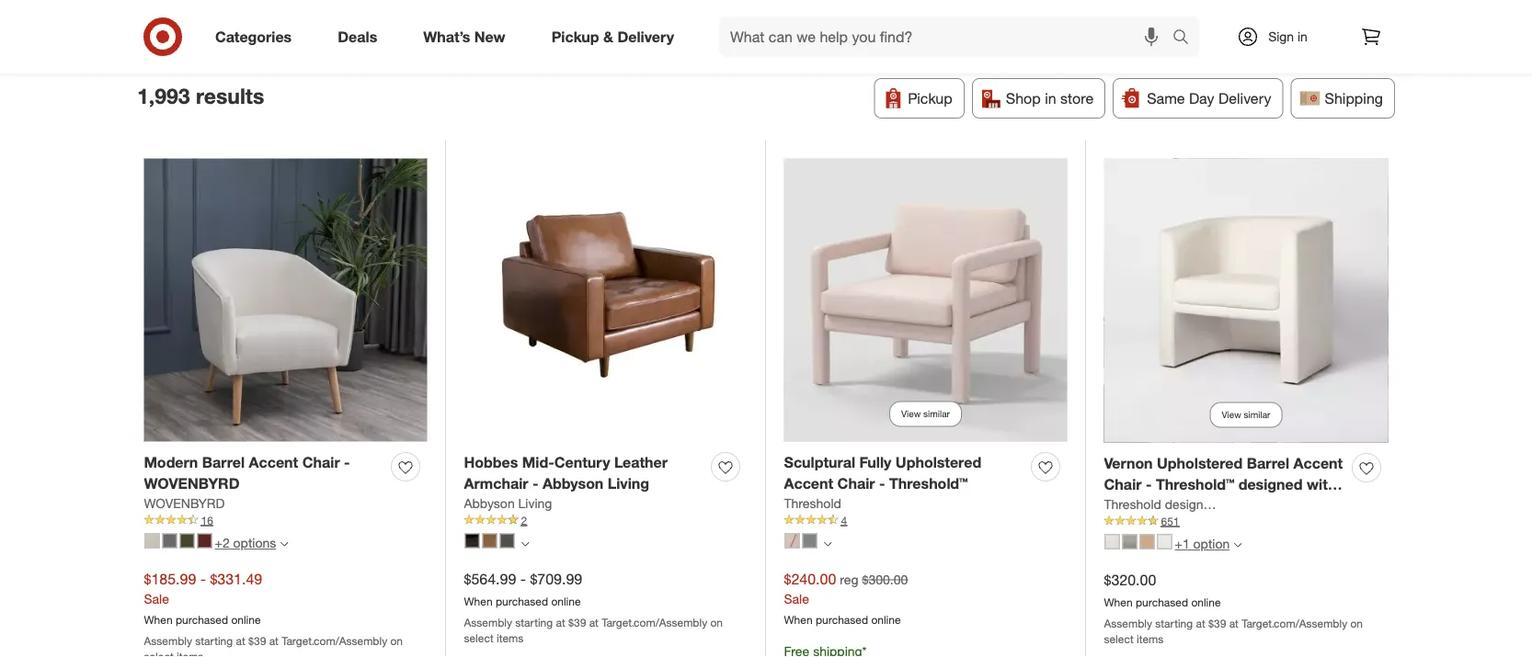Task type: describe. For each thing, give the bounding box(es) containing it.
light brown velvet image
[[1140, 535, 1155, 550]]

with
[[1307, 476, 1337, 494]]

16
[[201, 514, 213, 528]]

threshold for threshold
[[784, 496, 842, 512]]

all colors + 2 more colors image
[[280, 541, 288, 549]]

pickup for pickup
[[908, 89, 953, 107]]

pickup for pickup & delivery
[[552, 28, 599, 46]]

- inside $564.99 - $709.99 when purchased online assembly starting at $39 at target.com/assembly  on select items
[[520, 571, 526, 589]]

sort button
[[230, 19, 315, 60]]

all colors element for $564.99 - $709.99
[[521, 538, 529, 549]]

1,993 results
[[137, 83, 264, 109]]

cream image
[[145, 534, 160, 549]]

items inside the $320.00 when purchased online assembly starting at $39 at target.com/assembly  on select items
[[1137, 633, 1164, 646]]

decor
[[630, 30, 670, 48]]

gray image
[[500, 534, 515, 549]]

sculptural
[[784, 454, 856, 472]]

+1 option
[[1175, 536, 1230, 552]]

- inside $185.99 - $331.49 sale when purchased online assembly starting at $39 at target.com/assembly  on select items
[[200, 571, 206, 589]]

sign in link
[[1222, 17, 1337, 57]]

deals for deals link
[[338, 28, 377, 46]]

fully
[[860, 454, 892, 472]]

purchased inside $564.99 - $709.99 when purchased online assembly starting at $39 at target.com/assembly  on select items
[[496, 595, 548, 609]]

deals button
[[323, 19, 391, 60]]

$39 inside the $320.00 when purchased online assembly starting at $39 at target.com/assembly  on select items
[[1209, 617, 1227, 631]]

1,993
[[137, 83, 190, 109]]

$331.49
[[210, 571, 262, 589]]

price
[[414, 30, 448, 48]]

view for upholstered
[[902, 408, 921, 420]]

wovenbyrd link
[[144, 495, 225, 513]]

view similar for barrel
[[1222, 409, 1271, 421]]

&
[[604, 28, 614, 46]]

online inside $564.99 - $709.99 when purchased online assembly starting at $39 at target.com/assembly  on select items
[[551, 595, 581, 609]]

$240.00 reg $300.00 sale when purchased online
[[784, 571, 908, 627]]

designed inside vernon upholstered barrel accent chair - threshold™ designed with studio mcgee
[[1239, 476, 1303, 494]]

sale for $185.99
[[144, 591, 169, 607]]

upholstered inside "sculptural fully upholstered accent chair - threshold™"
[[896, 454, 982, 472]]

store
[[1061, 89, 1094, 107]]

vernon upholstered barrel accent chair - threshold™ designed with studio mcgee
[[1104, 455, 1343, 515]]

abbyson inside "link"
[[464, 496, 515, 512]]

assembly inside $185.99 - $331.49 sale when purchased online assembly starting at $39 at target.com/assembly  on select items
[[144, 634, 192, 648]]

dark gray velvet image
[[1123, 535, 1138, 550]]

1 vertical spatial designed
[[1165, 496, 1219, 513]]

items inside $185.99 - $331.49 sale when purchased online assembly starting at $39 at target.com/assembly  on select items
[[177, 650, 204, 658]]

shop in store button
[[972, 78, 1106, 119]]

shop
[[1006, 89, 1041, 107]]

faux shearling cream image
[[1158, 535, 1173, 550]]

filter button
[[137, 19, 223, 60]]

categories
[[215, 28, 292, 46]]

shipping
[[1325, 89, 1384, 107]]

all colors + 1 more colors element
[[1234, 539, 1242, 550]]

all colors element for $240.00
[[824, 538, 832, 549]]

similar for barrel
[[1244, 409, 1271, 421]]

$320.00
[[1104, 572, 1157, 590]]

in for shop
[[1045, 89, 1057, 107]]

delivery for pickup & delivery
[[618, 28, 674, 46]]

sculptural fully upholstered accent chair - threshold™ link
[[784, 453, 1024, 495]]

option
[[1194, 536, 1230, 552]]

$39 inside $564.99 - $709.99 when purchased online assembly starting at $39 at target.com/assembly  on select items
[[569, 616, 586, 630]]

modern
[[144, 454, 198, 472]]

price button
[[398, 19, 463, 60]]

camel image
[[483, 534, 497, 549]]

pickup & delivery link
[[536, 17, 697, 57]]

2
[[521, 514, 527, 528]]

select inside $564.99 - $709.99 when purchased online assembly starting at $39 at target.com/assembly  on select items
[[464, 632, 494, 646]]

sign
[[1269, 29, 1294, 45]]

2 link
[[464, 513, 747, 529]]

threshold™ for upholstered
[[1156, 476, 1235, 494]]

sign in
[[1269, 29, 1308, 45]]

$564.99 - $709.99 when purchased online assembly starting at $39 at target.com/assembly  on select items
[[464, 571, 723, 646]]

1 type from the left
[[486, 30, 517, 48]]

what's new
[[423, 28, 506, 46]]

- inside the hobbes mid-century leather armchair - abbyson living
[[533, 475, 539, 493]]

view for barrel
[[1222, 409, 1242, 421]]

threshold designed w/studio mcgee link
[[1104, 496, 1319, 514]]

hobbes mid-century leather armchair - abbyson living
[[464, 454, 668, 493]]

reg
[[840, 572, 859, 588]]

purchased inside $240.00 reg $300.00 sale when purchased online
[[816, 613, 869, 627]]

+2 options button
[[137, 529, 296, 558]]

1 horizontal spatial mcgee
[[1277, 496, 1319, 513]]

search
[[1165, 30, 1209, 47]]

$39 inside $185.99 - $331.49 sale when purchased online assembly starting at $39 at target.com/assembly  on select items
[[248, 634, 266, 648]]

chair inside modern barrel accent chair - wovenbyrd
[[302, 454, 340, 472]]

new
[[475, 28, 506, 46]]

4 link
[[784, 513, 1068, 529]]

$185.99 - $331.49 sale when purchased online assembly starting at $39 at target.com/assembly  on select items
[[144, 571, 403, 658]]

pickup & delivery
[[552, 28, 674, 46]]

- inside "sculptural fully upholstered accent chair - threshold™"
[[880, 475, 886, 493]]

natural linen image
[[1105, 535, 1120, 550]]

+2
[[215, 535, 230, 551]]

mcgee inside vernon upholstered barrel accent chair - threshold™ designed with studio mcgee
[[1154, 497, 1203, 515]]

+2 options
[[215, 535, 276, 551]]

century
[[554, 454, 610, 472]]

target.com/assembly inside $185.99 - $331.49 sale when purchased online assembly starting at $39 at target.com/assembly  on select items
[[282, 634, 387, 648]]

select inside $185.99 - $331.49 sale when purchased online assembly starting at $39 at target.com/assembly  on select items
[[144, 650, 174, 658]]

what's
[[423, 28, 470, 46]]

$564.99
[[464, 571, 516, 589]]

vernon upholstered barrel accent chair - threshold™ designed with studio mcgee link
[[1104, 454, 1345, 515]]

starting inside the $320.00 when purchased online assembly starting at $39 at target.com/assembly  on select items
[[1156, 617, 1193, 631]]

+1 option button
[[1097, 530, 1250, 559]]

when inside $240.00 reg $300.00 sale when purchased online
[[784, 613, 813, 627]]

shop in store
[[1006, 89, 1094, 107]]

all colors + 1 more colors image
[[1234, 542, 1242, 550]]

accent for sculptural fully upholstered accent chair - threshold™
[[784, 475, 834, 493]]

sort
[[271, 30, 300, 48]]

items inside $564.99 - $709.99 when purchased online assembly starting at $39 at target.com/assembly  on select items
[[497, 632, 524, 646]]

pattern type button
[[841, 19, 955, 60]]

barrel inside vernon upholstered barrel accent chair - threshold™ designed with studio mcgee
[[1247, 455, 1290, 473]]

search button
[[1165, 17, 1209, 61]]

$185.99
[[144, 571, 196, 589]]

select inside the $320.00 when purchased online assembly starting at $39 at target.com/assembly  on select items
[[1104, 633, 1134, 646]]

threshold for threshold designed w/studio mcgee
[[1104, 496, 1162, 513]]

+1
[[1175, 536, 1190, 552]]

options
[[233, 535, 276, 551]]

sage green image
[[180, 534, 195, 549]]

similar for upholstered
[[924, 408, 950, 420]]

delivery for same day delivery
[[1219, 89, 1272, 107]]

purchased inside $185.99 - $331.49 sale when purchased online assembly starting at $39 at target.com/assembly  on select items
[[176, 613, 228, 627]]

heathered green image
[[803, 534, 817, 549]]

what's new link
[[408, 17, 529, 57]]

living inside the hobbes mid-century leather armchair - abbyson living
[[608, 475, 650, 493]]

$300.00
[[863, 572, 908, 588]]

deals link
[[322, 17, 400, 57]]



Task type: locate. For each thing, give the bounding box(es) containing it.
when down $320.00 on the bottom
[[1104, 596, 1133, 610]]

armchair
[[464, 475, 529, 493]]

when inside the $320.00 when purchased online assembly starting at $39 at target.com/assembly  on select items
[[1104, 596, 1133, 610]]

$709.99
[[530, 571, 583, 589]]

designed up w/studio at bottom right
[[1239, 476, 1303, 494]]

items
[[497, 632, 524, 646], [1137, 633, 1164, 646], [177, 650, 204, 658]]

$39 down $709.99 at the left
[[569, 616, 586, 630]]

2 type from the left
[[908, 30, 940, 48]]

chair for sculptural
[[838, 475, 875, 493]]

wovenbyrd up 16
[[144, 496, 225, 512]]

view up vernon upholstered barrel accent chair - threshold™ designed with studio mcgee link
[[1222, 409, 1242, 421]]

- inside modern barrel accent chair - wovenbyrd
[[344, 454, 350, 472]]

living down 'leather' on the left bottom of the page
[[608, 475, 650, 493]]

0 horizontal spatial designed
[[1165, 496, 1219, 513]]

assembly inside $564.99 - $709.99 when purchased online assembly starting at $39 at target.com/assembly  on select items
[[464, 616, 512, 630]]

all colors image for $564.99 - $709.99
[[521, 541, 529, 549]]

living
[[608, 475, 650, 493], [518, 496, 552, 512]]

chair inside "sculptural fully upholstered accent chair - threshold™"
[[838, 475, 875, 493]]

deals
[[338, 28, 377, 46], [338, 30, 375, 48]]

target.com/assembly inside the $320.00 when purchased online assembly starting at $39 at target.com/assembly  on select items
[[1242, 617, 1348, 631]]

sienna red image
[[197, 534, 212, 549]]

sale inside $240.00 reg $300.00 sale when purchased online
[[784, 591, 809, 607]]

assembly down $564.99
[[464, 616, 512, 630]]

modern barrel accent chair - wovenbyrd
[[144, 454, 350, 493]]

0 horizontal spatial view similar button
[[890, 402, 962, 427]]

assembly
[[464, 616, 512, 630], [1104, 617, 1153, 631], [144, 634, 192, 648]]

1 horizontal spatial starting
[[515, 616, 553, 630]]

type right the what's
[[486, 30, 517, 48]]

1 vertical spatial in
[[1045, 89, 1057, 107]]

0 horizontal spatial threshold
[[784, 496, 842, 512]]

sale
[[144, 591, 169, 607], [784, 591, 809, 607]]

purchased down $320.00 on the bottom
[[1136, 596, 1189, 610]]

- right $185.99
[[200, 571, 206, 589]]

0 horizontal spatial upholstered
[[896, 454, 982, 472]]

sale down $240.00
[[784, 591, 809, 607]]

1 horizontal spatial select
[[464, 632, 494, 646]]

blush velvet image
[[785, 534, 800, 549]]

results
[[196, 83, 264, 109]]

1 horizontal spatial type
[[908, 30, 940, 48]]

1 horizontal spatial all colors element
[[824, 538, 832, 549]]

0 horizontal spatial items
[[177, 650, 204, 658]]

1 vertical spatial pickup
[[908, 89, 953, 107]]

color
[[556, 30, 592, 48]]

2 all colors element from the left
[[824, 538, 832, 549]]

leather
[[614, 454, 668, 472]]

in for sign
[[1298, 29, 1308, 45]]

- down mid-
[[533, 475, 539, 493]]

purchased
[[496, 595, 548, 609], [1136, 596, 1189, 610], [176, 613, 228, 627], [816, 613, 869, 627]]

-
[[344, 454, 350, 472], [533, 475, 539, 493], [880, 475, 886, 493], [1146, 476, 1152, 494], [200, 571, 206, 589], [520, 571, 526, 589]]

pattern
[[856, 30, 904, 48]]

filter
[[177, 30, 209, 48]]

- up 16 link
[[344, 454, 350, 472]]

sculptural fully upholstered accent chair - threshold™ image
[[784, 159, 1068, 442], [784, 159, 1068, 442]]

accent up 16 link
[[249, 454, 298, 472]]

select down $320.00 on the bottom
[[1104, 633, 1134, 646]]

delivery
[[618, 28, 674, 46], [1219, 89, 1272, 107]]

barrel up w/studio at bottom right
[[1247, 455, 1290, 473]]

0 horizontal spatial all colors image
[[521, 541, 529, 549]]

0 horizontal spatial chair
[[302, 454, 340, 472]]

same day delivery
[[1147, 89, 1272, 107]]

1 horizontal spatial in
[[1298, 29, 1308, 45]]

view similar button for barrel
[[1210, 402, 1283, 428]]

select down $564.99
[[464, 632, 494, 646]]

starting
[[515, 616, 553, 630], [1156, 617, 1193, 631], [195, 634, 233, 648]]

on
[[711, 616, 723, 630], [1351, 617, 1363, 631], [391, 634, 403, 648]]

hobbes mid-century leather armchair - abbyson living link
[[464, 453, 704, 495]]

when down $240.00
[[784, 613, 813, 627]]

studio
[[1104, 497, 1150, 515]]

2 horizontal spatial on
[[1351, 617, 1363, 631]]

1 vertical spatial wovenbyrd
[[144, 496, 225, 512]]

living up 2
[[518, 496, 552, 512]]

0 horizontal spatial on
[[391, 634, 403, 648]]

2 horizontal spatial select
[[1104, 633, 1134, 646]]

on inside $564.99 - $709.99 when purchased online assembly starting at $39 at target.com/assembly  on select items
[[711, 616, 723, 630]]

all colors image right heathered green "image"
[[824, 541, 832, 549]]

type
[[486, 30, 517, 48], [908, 30, 940, 48]]

0 horizontal spatial select
[[144, 650, 174, 658]]

w/studio
[[1222, 496, 1273, 513]]

- inside vernon upholstered barrel accent chair - threshold™ designed with studio mcgee
[[1146, 476, 1152, 494]]

1 horizontal spatial upholstered
[[1157, 455, 1243, 473]]

1 horizontal spatial view
[[1222, 409, 1242, 421]]

$240.00
[[784, 571, 837, 589]]

target.com/assembly inside $564.99 - $709.99 when purchased online assembly starting at $39 at target.com/assembly  on select items
[[602, 616, 708, 630]]

delivery inside button
[[1219, 89, 1272, 107]]

pickup left '&'
[[552, 28, 599, 46]]

select
[[464, 632, 494, 646], [1104, 633, 1134, 646], [144, 650, 174, 658]]

- down the fully
[[880, 475, 886, 493]]

0 horizontal spatial threshold™
[[890, 475, 968, 493]]

1 horizontal spatial view similar
[[1222, 409, 1271, 421]]

similar up sculptural fully upholstered accent chair - threshold™ link
[[924, 408, 950, 420]]

pickup down what can we help you find? suggestions appear below search box
[[908, 89, 953, 107]]

threshold link
[[784, 495, 842, 513]]

view similar for upholstered
[[902, 408, 950, 420]]

0 horizontal spatial view similar
[[902, 408, 950, 420]]

hobbes
[[464, 454, 518, 472]]

starting inside $185.99 - $331.49 sale when purchased online assembly starting at $39 at target.com/assembly  on select items
[[195, 634, 233, 648]]

modern barrel accent chair - wovenbyrd link
[[144, 453, 384, 495]]

$39 down $331.49
[[248, 634, 266, 648]]

0 horizontal spatial delivery
[[618, 28, 674, 46]]

target.com/assembly
[[602, 616, 708, 630], [1242, 617, 1348, 631], [282, 634, 387, 648]]

threshold™ inside vernon upholstered barrel accent chair - threshold™ designed with studio mcgee
[[1156, 476, 1235, 494]]

deals for deals button
[[338, 30, 375, 48]]

threshold™ up 4 link
[[890, 475, 968, 493]]

purchased down reg
[[816, 613, 869, 627]]

online down $300.00
[[872, 613, 901, 627]]

1 all colors element from the left
[[521, 538, 529, 549]]

1 horizontal spatial abbyson
[[543, 475, 604, 493]]

similar up vernon upholstered barrel accent chair - threshold™ designed with studio mcgee link
[[1244, 409, 1271, 421]]

view
[[902, 408, 921, 420], [1222, 409, 1242, 421]]

651
[[1161, 515, 1180, 529]]

deals inside button
[[338, 30, 375, 48]]

purchased down $564.99
[[496, 595, 548, 609]]

on inside the $320.00 when purchased online assembly starting at $39 at target.com/assembly  on select items
[[1351, 617, 1363, 631]]

heathered gray image
[[162, 534, 177, 549]]

What can we help you find? suggestions appear below search field
[[719, 17, 1178, 57]]

accent up threshold "link"
[[784, 475, 834, 493]]

wovenbyrd
[[144, 475, 240, 493], [144, 496, 225, 512]]

starting down $709.99 at the left
[[515, 616, 553, 630]]

threshold up 4
[[784, 496, 842, 512]]

0 horizontal spatial starting
[[195, 634, 233, 648]]

vernon
[[1104, 455, 1153, 473]]

1 horizontal spatial items
[[497, 632, 524, 646]]

4
[[841, 514, 847, 528]]

threshold™ inside "sculptural fully upholstered accent chair - threshold™"
[[890, 475, 968, 493]]

2 horizontal spatial target.com/assembly
[[1242, 617, 1348, 631]]

0 horizontal spatial target.com/assembly
[[282, 634, 387, 648]]

assembly inside the $320.00 when purchased online assembly starting at $39 at target.com/assembly  on select items
[[1104, 617, 1153, 631]]

abbyson living link
[[464, 495, 552, 513]]

upholstery
[[746, 30, 818, 48]]

pickup button
[[874, 78, 965, 119]]

1 wovenbyrd from the top
[[144, 475, 240, 493]]

online
[[551, 595, 581, 609], [1192, 596, 1221, 610], [231, 613, 261, 627], [872, 613, 901, 627]]

same
[[1147, 89, 1185, 107]]

online down $331.49
[[231, 613, 261, 627]]

1 horizontal spatial threshold
[[1104, 496, 1162, 513]]

- down 'vernon'
[[1146, 476, 1152, 494]]

$39
[[569, 616, 586, 630], [1209, 617, 1227, 631], [248, 634, 266, 648]]

- right $564.99
[[520, 571, 526, 589]]

wovenbyrd up wovenbyrd link
[[144, 475, 240, 493]]

2 sale from the left
[[784, 591, 809, 607]]

2 horizontal spatial items
[[1137, 633, 1164, 646]]

view similar
[[902, 408, 950, 420], [1222, 409, 1271, 421]]

sale down $185.99
[[144, 591, 169, 607]]

view similar button up sculptural fully upholstered accent chair - threshold™ link
[[890, 402, 962, 427]]

0 horizontal spatial $39
[[248, 634, 266, 648]]

0 horizontal spatial in
[[1045, 89, 1057, 107]]

in right sign
[[1298, 29, 1308, 45]]

upholstery button
[[730, 19, 833, 60]]

1 deals from the top
[[338, 28, 377, 46]]

1 vertical spatial delivery
[[1219, 89, 1272, 107]]

sale inside $185.99 - $331.49 sale when purchased online assembly starting at $39 at target.com/assembly  on select items
[[144, 591, 169, 607]]

all colors + 2 more colors element
[[280, 538, 288, 549]]

online down $709.99 at the left
[[551, 595, 581, 609]]

pickup inside 'button'
[[908, 89, 953, 107]]

view similar button
[[890, 402, 962, 427], [1210, 402, 1283, 428]]

1 horizontal spatial barrel
[[1247, 455, 1290, 473]]

upholstered inside vernon upholstered barrel accent chair - threshold™ designed with studio mcgee
[[1157, 455, 1243, 473]]

0 horizontal spatial accent
[[249, 454, 298, 472]]

type button
[[471, 19, 533, 60]]

designed
[[1239, 476, 1303, 494], [1165, 496, 1219, 513]]

chair inside vernon upholstered barrel accent chair - threshold™ designed with studio mcgee
[[1104, 476, 1142, 494]]

designed up '651'
[[1165, 496, 1219, 513]]

decor style button
[[615, 19, 723, 60]]

mcgee up +1
[[1154, 497, 1203, 515]]

abbyson inside the hobbes mid-century leather armchair - abbyson living
[[543, 475, 604, 493]]

online inside $240.00 reg $300.00 sale when purchased online
[[872, 613, 901, 627]]

barrel inside modern barrel accent chair - wovenbyrd
[[202, 454, 245, 472]]

1 horizontal spatial similar
[[1244, 409, 1271, 421]]

1 vertical spatial living
[[518, 496, 552, 512]]

chair up 16 link
[[302, 454, 340, 472]]

$39 down option
[[1209, 617, 1227, 631]]

when down $185.99
[[144, 613, 173, 627]]

view similar button up vernon upholstered barrel accent chair - threshold™ designed with studio mcgee link
[[1210, 402, 1283, 428]]

view similar button for upholstered
[[890, 402, 962, 427]]

hobbes mid-century leather armchair - abbyson living image
[[464, 159, 747, 442], [464, 159, 747, 442]]

1 horizontal spatial $39
[[569, 616, 586, 630]]

upholstered
[[896, 454, 982, 472], [1157, 455, 1243, 473]]

0 vertical spatial living
[[608, 475, 650, 493]]

1 horizontal spatial assembly
[[464, 616, 512, 630]]

when inside $185.99 - $331.49 sale when purchased online assembly starting at $39 at target.com/assembly  on select items
[[144, 613, 173, 627]]

2 horizontal spatial $39
[[1209, 617, 1227, 631]]

accent inside "sculptural fully upholstered accent chair - threshold™"
[[784, 475, 834, 493]]

0 horizontal spatial pickup
[[552, 28, 599, 46]]

decor style
[[630, 30, 707, 48]]

1 horizontal spatial all colors image
[[824, 541, 832, 549]]

1 all colors image from the left
[[521, 541, 529, 549]]

on inside $185.99 - $331.49 sale when purchased online assembly starting at $39 at target.com/assembly  on select items
[[391, 634, 403, 648]]

sculptural fully upholstered accent chair - threshold™
[[784, 454, 982, 493]]

day
[[1190, 89, 1215, 107]]

mid-
[[522, 454, 554, 472]]

0 horizontal spatial type
[[486, 30, 517, 48]]

threshold designed w/studio mcgee
[[1104, 496, 1319, 513]]

all colors element
[[521, 538, 529, 549], [824, 538, 832, 549]]

1 horizontal spatial living
[[608, 475, 650, 493]]

barrel right modern
[[202, 454, 245, 472]]

vernon upholstered barrel accent chair - threshold™ designed with studio mcgee image
[[1104, 159, 1389, 443], [1104, 159, 1389, 443]]

mcgee
[[1277, 496, 1319, 513], [1154, 497, 1203, 515]]

1 horizontal spatial target.com/assembly
[[602, 616, 708, 630]]

threshold up dark gray velvet image at the right
[[1104, 496, 1162, 513]]

abbyson living
[[464, 496, 552, 512]]

online inside $185.99 - $331.49 sale when purchased online assembly starting at $39 at target.com/assembly  on select items
[[231, 613, 261, 627]]

wovenbyrd inside modern barrel accent chair - wovenbyrd
[[144, 475, 240, 493]]

1 horizontal spatial on
[[711, 616, 723, 630]]

0 vertical spatial delivery
[[618, 28, 674, 46]]

2 horizontal spatial accent
[[1294, 455, 1343, 473]]

online down "+1 option"
[[1192, 596, 1221, 610]]

1 horizontal spatial designed
[[1239, 476, 1303, 494]]

items down $564.99
[[497, 632, 524, 646]]

purchased inside the $320.00 when purchased online assembly starting at $39 at target.com/assembly  on select items
[[1136, 596, 1189, 610]]

all colors element right heathered green "image"
[[824, 538, 832, 549]]

abbyson down century
[[543, 475, 604, 493]]

type right pattern
[[908, 30, 940, 48]]

0 horizontal spatial living
[[518, 496, 552, 512]]

chair down the fully
[[838, 475, 875, 493]]

when down $564.99
[[464, 595, 493, 609]]

view up sculptural fully upholstered accent chair - threshold™ link
[[902, 408, 921, 420]]

items down $185.99
[[177, 650, 204, 658]]

1 horizontal spatial pickup
[[908, 89, 953, 107]]

abbyson down the armchair
[[464, 496, 515, 512]]

0 vertical spatial in
[[1298, 29, 1308, 45]]

shipping button
[[1291, 78, 1396, 119]]

view similar up vernon upholstered barrel accent chair - threshold™ designed with studio mcgee link
[[1222, 409, 1271, 421]]

0 vertical spatial pickup
[[552, 28, 599, 46]]

threshold
[[784, 496, 842, 512], [1104, 496, 1162, 513]]

select down $185.99
[[144, 650, 174, 658]]

1 horizontal spatial threshold™
[[1156, 476, 1235, 494]]

living inside "link"
[[518, 496, 552, 512]]

starting down $320.00 on the bottom
[[1156, 617, 1193, 631]]

1 horizontal spatial view similar button
[[1210, 402, 1283, 428]]

style
[[674, 30, 707, 48]]

0 horizontal spatial all colors element
[[521, 538, 529, 549]]

1 vertical spatial abbyson
[[464, 496, 515, 512]]

$320.00 when purchased online assembly starting at $39 at target.com/assembly  on select items
[[1104, 572, 1363, 646]]

0 horizontal spatial abbyson
[[464, 496, 515, 512]]

0 horizontal spatial similar
[[924, 408, 950, 420]]

651 link
[[1104, 514, 1389, 530]]

in inside button
[[1045, 89, 1057, 107]]

accent up 'with'
[[1294, 455, 1343, 473]]

0 horizontal spatial view
[[902, 408, 921, 420]]

all colors image right gray image
[[521, 541, 529, 549]]

0 vertical spatial designed
[[1239, 476, 1303, 494]]

threshold™ up threshold designed w/studio mcgee
[[1156, 476, 1235, 494]]

purchased down $185.99
[[176, 613, 228, 627]]

all colors image
[[521, 541, 529, 549], [824, 541, 832, 549]]

when inside $564.99 - $709.99 when purchased online assembly starting at $39 at target.com/assembly  on select items
[[464, 595, 493, 609]]

items down $320.00 on the bottom
[[1137, 633, 1164, 646]]

pattern type
[[856, 30, 940, 48]]

1 horizontal spatial sale
[[784, 591, 809, 607]]

chair
[[302, 454, 340, 472], [838, 475, 875, 493], [1104, 476, 1142, 494]]

accent inside modern barrel accent chair - wovenbyrd
[[249, 454, 298, 472]]

accent for vernon upholstered barrel accent chair - threshold™ designed with studio mcgee
[[1294, 455, 1343, 473]]

in left store at top
[[1045, 89, 1057, 107]]

categories link
[[200, 17, 315, 57]]

1 horizontal spatial chair
[[838, 475, 875, 493]]

0 horizontal spatial sale
[[144, 591, 169, 607]]

1 horizontal spatial accent
[[784, 475, 834, 493]]

chair for vernon
[[1104, 476, 1142, 494]]

accent inside vernon upholstered barrel accent chair - threshold™ designed with studio mcgee
[[1294, 455, 1343, 473]]

0 horizontal spatial mcgee
[[1154, 497, 1203, 515]]

starting down $331.49
[[195, 634, 233, 648]]

2 deals from the top
[[338, 30, 375, 48]]

2 all colors image from the left
[[824, 541, 832, 549]]

online inside the $320.00 when purchased online assembly starting at $39 at target.com/assembly  on select items
[[1192, 596, 1221, 610]]

16 link
[[144, 513, 427, 529]]

0 horizontal spatial assembly
[[144, 634, 192, 648]]

0 horizontal spatial barrel
[[202, 454, 245, 472]]

in
[[1298, 29, 1308, 45], [1045, 89, 1057, 107]]

2 wovenbyrd from the top
[[144, 496, 225, 512]]

assembly down $185.99
[[144, 634, 192, 648]]

mcgee down 'with'
[[1277, 496, 1319, 513]]

similar
[[924, 408, 950, 420], [1244, 409, 1271, 421]]

sale for $240.00
[[784, 591, 809, 607]]

0 vertical spatial abbyson
[[543, 475, 604, 493]]

color button
[[540, 19, 607, 60]]

all colors element right gray image
[[521, 538, 529, 549]]

2 horizontal spatial chair
[[1104, 476, 1142, 494]]

2 horizontal spatial starting
[[1156, 617, 1193, 631]]

2 horizontal spatial assembly
[[1104, 617, 1153, 631]]

starting inside $564.99 - $709.99 when purchased online assembly starting at $39 at target.com/assembly  on select items
[[515, 616, 553, 630]]

1 sale from the left
[[144, 591, 169, 607]]

upholstered up threshold designed w/studio mcgee
[[1157, 455, 1243, 473]]

threshold™ for fully
[[890, 475, 968, 493]]

view similar up sculptural fully upholstered accent chair - threshold™ link
[[902, 408, 950, 420]]

chair up studio
[[1104, 476, 1142, 494]]

all colors image for $240.00
[[824, 541, 832, 549]]

assembly down $320.00 on the bottom
[[1104, 617, 1153, 631]]

0 vertical spatial wovenbyrd
[[144, 475, 240, 493]]

pickup
[[552, 28, 599, 46], [908, 89, 953, 107]]

brown image
[[465, 534, 480, 549]]

modern barrel accent chair - wovenbyrd image
[[144, 159, 427, 442], [144, 159, 427, 442]]

upholstered up 4 link
[[896, 454, 982, 472]]

1 horizontal spatial delivery
[[1219, 89, 1272, 107]]



Task type: vqa. For each thing, say whether or not it's contained in the screenshot.
starting within $564.99 - $709.99 When purchased online Assembly starting at $39 at Target.com/Assembly  on select items
yes



